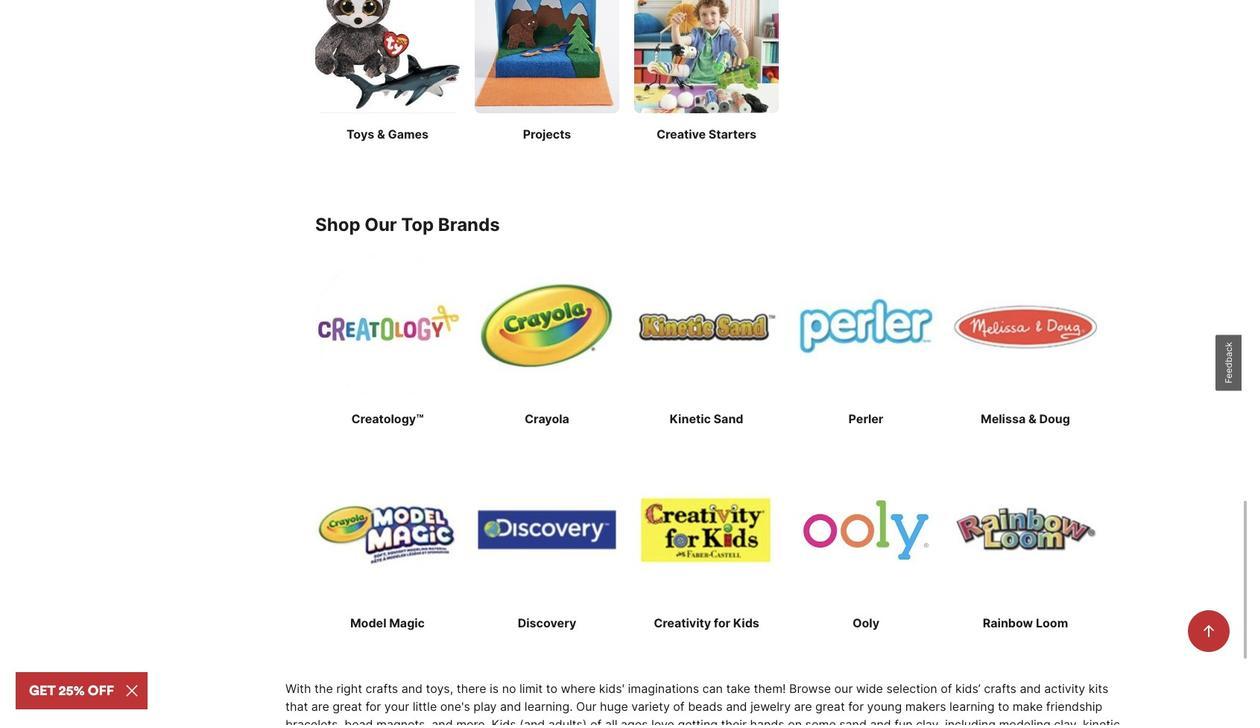 Task type: describe. For each thing, give the bounding box(es) containing it.
doug
[[1039, 411, 1070, 426]]

kinetic sand image
[[634, 253, 779, 398]]

them!
[[754, 681, 786, 696]]

sand
[[714, 411, 743, 426]]

melissa
[[981, 411, 1026, 426]]

toys & games link
[[315, 0, 460, 143]]

crayola link
[[475, 253, 619, 428]]

learning.
[[525, 699, 573, 714]]

variety
[[632, 699, 670, 714]]

1 horizontal spatial to
[[998, 699, 1009, 714]]

kids'
[[955, 681, 981, 696]]

kinetic
[[670, 411, 711, 426]]

top
[[401, 214, 434, 235]]

makers
[[905, 699, 946, 714]]

model magic link
[[315, 457, 460, 632]]

kids inside creativity for kids "link"
[[733, 615, 759, 630]]

beads
[[688, 699, 723, 714]]

their
[[721, 717, 747, 725]]

perler image
[[794, 253, 938, 398]]

projects link
[[475, 0, 619, 143]]

getting
[[678, 717, 718, 725]]

our inside with the right crafts and toys, there is no limit to where kids' imaginations can take them! browse our wide selection of kids' crafts and activity kits that are great for your little one's play and learning. our huge variety of beads and jewelry are great for young makers learning to make friendship bracelets, bead magnets, and more. kids (and adults) of all ages love getting their hands on some sand and fun clay, including modeling clay, kinet
[[576, 699, 597, 714]]

for inside "link"
[[714, 615, 730, 630]]

rainbow loom link
[[953, 457, 1098, 632]]

and down no on the left bottom of the page
[[500, 699, 521, 714]]

your
[[384, 699, 409, 714]]

sand
[[839, 717, 867, 725]]

huge
[[600, 699, 628, 714]]

friendship
[[1046, 699, 1103, 714]]

discovery
[[518, 615, 576, 630]]

and up 'little'
[[401, 681, 423, 696]]

toys & games image
[[315, 0, 460, 113]]

make
[[1013, 699, 1043, 714]]

modeling
[[999, 717, 1051, 725]]

perler link
[[794, 253, 938, 428]]

2 great from the left
[[815, 699, 845, 714]]

bead
[[345, 717, 373, 725]]

young
[[867, 699, 902, 714]]

some
[[805, 717, 836, 725]]

all
[[605, 717, 617, 725]]

is
[[490, 681, 499, 696]]

2 are from the left
[[794, 699, 812, 714]]

2 clay, from the left
[[1054, 717, 1080, 725]]

& for melissa
[[1028, 411, 1036, 426]]

creatology™ image
[[315, 253, 460, 398]]

0 horizontal spatial for
[[366, 699, 381, 714]]

rainbow
[[983, 615, 1033, 630]]

ooly image
[[794, 457, 938, 602]]

melissa & doug image
[[953, 253, 1098, 398]]

selection
[[886, 681, 937, 696]]

creativity for kids image
[[634, 457, 779, 602]]

love
[[651, 717, 674, 725]]

take
[[726, 681, 750, 696]]

loom
[[1036, 615, 1068, 630]]

right
[[336, 681, 362, 696]]

magic
[[389, 615, 425, 630]]

1 crafts from the left
[[366, 681, 398, 696]]

creative starters image
[[634, 0, 779, 113]]

1 great from the left
[[333, 699, 362, 714]]

projects
[[523, 126, 571, 141]]

imaginations
[[628, 681, 699, 696]]

that
[[285, 699, 308, 714]]

0 horizontal spatial our
[[365, 214, 397, 235]]

0 horizontal spatial of
[[590, 717, 602, 725]]

ages
[[621, 717, 648, 725]]

creatology™ link
[[315, 253, 460, 428]]

kids inside with the right crafts and toys, there is no limit to where kids' imaginations can take them! browse our wide selection of kids' crafts and activity kits that are great for your little one's play and learning. our huge variety of beads and jewelry are great for young makers learning to make friendship bracelets, bead magnets, and more. kids (and adults) of all ages love getting their hands on some sand and fun clay, including modeling clay, kinet
[[492, 717, 516, 725]]

more.
[[456, 717, 488, 725]]

with the right crafts and toys, there is no limit to where kids' imaginations can take them! browse our wide selection of kids' crafts and activity kits that are great for your little one's play and learning. our huge variety of beads and jewelry are great for young makers learning to make friendship bracelets, bead magnets, and more. kids (and adults) of all ages love getting their hands on some sand and fun clay, including modeling clay, kinet
[[285, 681, 1120, 725]]

creativity for kids
[[654, 615, 759, 630]]

brands
[[438, 214, 500, 235]]

kinetic sand
[[670, 411, 743, 426]]

and down young
[[870, 717, 891, 725]]

can
[[703, 681, 723, 696]]

creativity
[[654, 615, 711, 630]]

fun
[[895, 717, 913, 725]]



Task type: locate. For each thing, give the bounding box(es) containing it.
and up the make
[[1020, 681, 1041, 696]]

hands
[[750, 717, 785, 725]]

little
[[413, 699, 437, 714]]

our down where
[[576, 699, 597, 714]]

0 vertical spatial &
[[377, 126, 385, 141]]

are
[[311, 699, 329, 714], [794, 699, 812, 714]]

great
[[333, 699, 362, 714], [815, 699, 845, 714]]

kids right creativity
[[733, 615, 759, 630]]

1 horizontal spatial kids
[[733, 615, 759, 630]]

2 horizontal spatial for
[[848, 699, 864, 714]]

learning
[[950, 699, 995, 714]]

bracelets,
[[285, 717, 341, 725]]

are up on
[[794, 699, 812, 714]]

creative starters
[[657, 126, 757, 141]]

limit
[[520, 681, 543, 696]]

0 horizontal spatial kids
[[492, 717, 516, 725]]

magnets,
[[376, 717, 428, 725]]

(and
[[520, 717, 545, 725]]

1 horizontal spatial are
[[794, 699, 812, 714]]

of left kids' at the bottom right of page
[[941, 681, 952, 696]]

discovery link
[[475, 457, 619, 632]]

play
[[474, 699, 497, 714]]

shop our top brands
[[315, 214, 500, 235]]

where
[[561, 681, 596, 696]]

1 horizontal spatial clay,
[[1054, 717, 1080, 725]]

1 vertical spatial &
[[1028, 411, 1036, 426]]

jewelry
[[751, 699, 791, 714]]

2 horizontal spatial of
[[941, 681, 952, 696]]

wide
[[856, 681, 883, 696]]

to left the make
[[998, 699, 1009, 714]]

model
[[350, 615, 386, 630]]

shop
[[315, 214, 360, 235]]

crafts
[[366, 681, 398, 696], [984, 681, 1017, 696]]

toys
[[347, 126, 374, 141]]

and down 'one's'
[[432, 717, 453, 725]]

1 clay, from the left
[[916, 717, 942, 725]]

toys & games
[[347, 126, 429, 141]]

perler
[[849, 411, 883, 426]]

1 vertical spatial of
[[673, 699, 685, 714]]

creatology™
[[351, 411, 424, 426]]

and
[[401, 681, 423, 696], [1020, 681, 1041, 696], [500, 699, 521, 714], [726, 699, 747, 714], [432, 717, 453, 725], [870, 717, 891, 725]]

1 horizontal spatial &
[[1028, 411, 1036, 426]]

1 horizontal spatial crafts
[[984, 681, 1017, 696]]

0 vertical spatial of
[[941, 681, 952, 696]]

of
[[941, 681, 952, 696], [673, 699, 685, 714], [590, 717, 602, 725]]

crafts up your
[[366, 681, 398, 696]]

our left top on the top left of page
[[365, 214, 397, 235]]

the
[[314, 681, 333, 696]]

kids down play
[[492, 717, 516, 725]]

ooly link
[[794, 457, 938, 632]]

crafts right kids' at the bottom right of page
[[984, 681, 1017, 696]]

creativity for kids link
[[634, 457, 779, 632]]

1 vertical spatial to
[[998, 699, 1009, 714]]

model magic
[[350, 615, 425, 630]]

0 horizontal spatial great
[[333, 699, 362, 714]]

of up 'love'
[[673, 699, 685, 714]]

to up learning.
[[546, 681, 557, 696]]

our
[[834, 681, 853, 696]]

clay, down 'makers'
[[916, 717, 942, 725]]

1 horizontal spatial of
[[673, 699, 685, 714]]

with
[[285, 681, 311, 696]]

crayola
[[525, 411, 569, 426]]

of left "all"
[[590, 717, 602, 725]]

0 vertical spatial kids
[[733, 615, 759, 630]]

ooly
[[853, 615, 879, 630]]

0 vertical spatial our
[[365, 214, 397, 235]]

kinetic sand link
[[634, 253, 779, 428]]

on
[[788, 717, 802, 725]]

there
[[457, 681, 486, 696]]

discovery image
[[475, 457, 619, 602]]

creative
[[657, 126, 706, 141]]

for right creativity
[[714, 615, 730, 630]]

&
[[377, 126, 385, 141], [1028, 411, 1036, 426]]

toys,
[[426, 681, 453, 696]]

& for toys
[[377, 126, 385, 141]]

rainbow loom image
[[953, 457, 1098, 602]]

model magic image
[[315, 457, 460, 602]]

activity
[[1044, 681, 1085, 696]]

0 horizontal spatial crafts
[[366, 681, 398, 696]]

kits
[[1089, 681, 1108, 696]]

crayola image
[[475, 253, 619, 398]]

great up some
[[815, 699, 845, 714]]

and up their
[[726, 699, 747, 714]]

great down right
[[333, 699, 362, 714]]

0 horizontal spatial to
[[546, 681, 557, 696]]

games
[[388, 126, 429, 141]]

1 horizontal spatial for
[[714, 615, 730, 630]]

kids'
[[599, 681, 625, 696]]

for up "bead"
[[366, 699, 381, 714]]

are up bracelets,
[[311, 699, 329, 714]]

0 horizontal spatial are
[[311, 699, 329, 714]]

rainbow loom
[[983, 615, 1068, 630]]

0 horizontal spatial clay,
[[916, 717, 942, 725]]

1 vertical spatial kids
[[492, 717, 516, 725]]

kids
[[733, 615, 759, 630], [492, 717, 516, 725]]

browse
[[789, 681, 831, 696]]

including
[[945, 717, 996, 725]]

clay,
[[916, 717, 942, 725], [1054, 717, 1080, 725]]

creative starters link
[[634, 0, 779, 143]]

for up sand
[[848, 699, 864, 714]]

1 horizontal spatial great
[[815, 699, 845, 714]]

one's
[[440, 699, 470, 714]]

projects image
[[475, 0, 619, 113]]

2 crafts from the left
[[984, 681, 1017, 696]]

our
[[365, 214, 397, 235], [576, 699, 597, 714]]

adults)
[[548, 717, 587, 725]]

& right toys
[[377, 126, 385, 141]]

clay, down friendship
[[1054, 717, 1080, 725]]

melissa & doug
[[981, 411, 1070, 426]]

2 vertical spatial of
[[590, 717, 602, 725]]

1 horizontal spatial our
[[576, 699, 597, 714]]

no
[[502, 681, 516, 696]]

1 are from the left
[[311, 699, 329, 714]]

& left doug in the right bottom of the page
[[1028, 411, 1036, 426]]

melissa & doug link
[[953, 253, 1098, 428]]

0 horizontal spatial &
[[377, 126, 385, 141]]

starters
[[709, 126, 757, 141]]

1 vertical spatial our
[[576, 699, 597, 714]]

0 vertical spatial to
[[546, 681, 557, 696]]



Task type: vqa. For each thing, say whether or not it's contained in the screenshot.
Yarn Crafts
no



